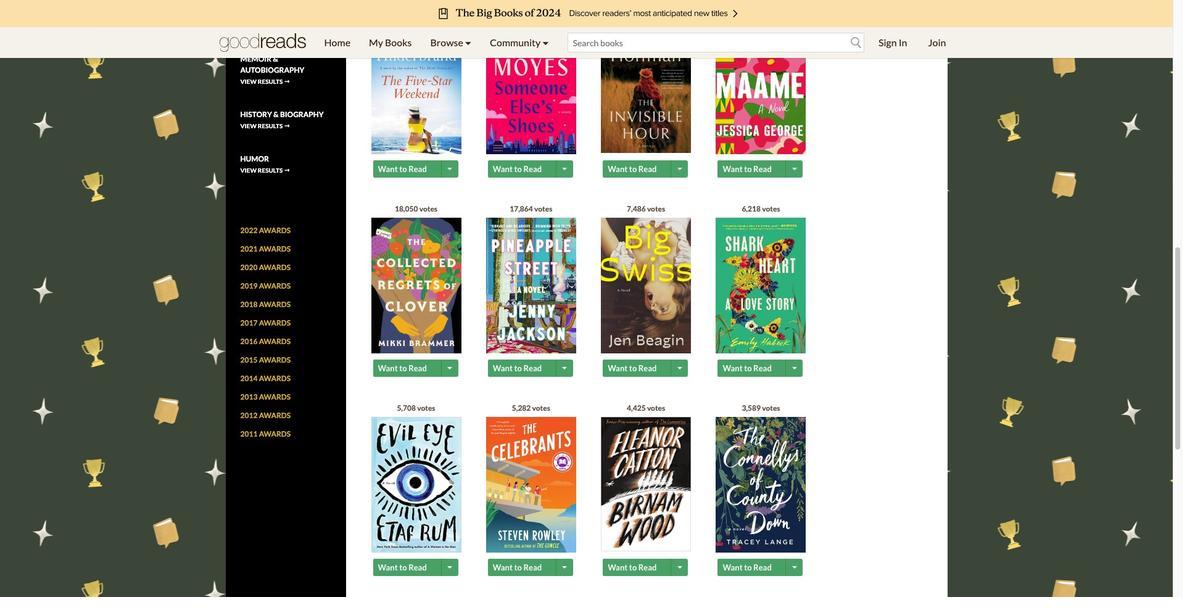 Task type: locate. For each thing, give the bounding box(es) containing it.
read for 7,486
[[638, 363, 657, 373]]

2017
[[240, 319, 257, 328]]

21,854 votes
[[740, 5, 782, 14]]

2 results from the top
[[258, 78, 283, 85]]

8 awards from the top
[[259, 356, 291, 365]]

→
[[284, 22, 290, 30], [284, 78, 290, 85], [284, 122, 290, 130], [284, 167, 290, 174]]

the five-star weekend by elin hilderbrand image
[[371, 18, 461, 158]]

18,050
[[395, 204, 418, 213]]

to for 24,132 votes
[[629, 164, 637, 174]]

6,218
[[742, 204, 761, 213]]

evil eye by etaf rum image
[[371, 417, 461, 553]]

to
[[399, 164, 407, 174], [514, 164, 522, 174], [629, 164, 637, 174], [744, 164, 752, 174], [399, 363, 407, 373], [514, 363, 522, 373], [629, 363, 637, 373], [744, 363, 752, 373], [399, 562, 407, 572], [514, 562, 522, 572], [629, 562, 637, 572], [744, 562, 752, 572]]

votes right 7,486
[[647, 204, 665, 213]]

9 awards from the top
[[259, 374, 291, 383]]

view inside humor view results →
[[240, 167, 257, 174]]

▾ for browse ▾
[[465, 36, 471, 48]]

3 → from the top
[[284, 122, 290, 130]]

1 view from the top
[[240, 22, 257, 30]]

votes right 45,859
[[419, 5, 437, 14]]

3 awards from the top
[[259, 263, 291, 272]]

view down history
[[240, 122, 257, 130]]

want to read button for 4,425
[[603, 559, 673, 576]]

votes for 6,218 votes
[[762, 204, 780, 213]]

home
[[324, 36, 350, 48]]

join
[[928, 36, 946, 48]]

want for 44,333
[[493, 164, 513, 174]]

3 results from the top
[[258, 122, 283, 130]]

2012
[[240, 411, 257, 420]]

→ down nonfiction
[[284, 22, 290, 30]]

awards down the 2017 awards link
[[259, 337, 291, 346]]

read for 24,132
[[638, 164, 657, 174]]

2 view from the top
[[240, 78, 257, 85]]

&
[[273, 55, 278, 64], [273, 110, 279, 119]]

to for 5,708 votes
[[399, 562, 407, 572]]

& for memoir
[[273, 55, 278, 64]]

awards for 2018 awards
[[259, 300, 291, 309]]

& inside history & biography view results →
[[273, 110, 279, 119]]

awards up 2013 awards
[[259, 374, 291, 383]]

humor view results →
[[240, 154, 290, 174]]

my books link
[[360, 27, 421, 58]]

want to read for 6,218 votes
[[723, 363, 772, 373]]

2016 awards link
[[240, 337, 291, 346]]

the most anticipated books of 2024 image
[[93, 0, 1080, 27]]

5,282
[[512, 403, 531, 412]]

2016 awards
[[240, 337, 291, 346]]

2019 awards link
[[240, 282, 291, 291]]

awards for 2019 awards
[[259, 282, 291, 291]]

awards for 2014 awards
[[259, 374, 291, 383]]

awards down 2019 awards link
[[259, 300, 291, 309]]

results down nonfiction
[[258, 22, 283, 30]]

votes right "44,333"
[[534, 5, 552, 14]]

votes for 17,864 votes
[[534, 204, 552, 213]]

view inside memoir & autobiography view results →
[[240, 78, 257, 85]]

history
[[240, 110, 272, 119]]

browse ▾
[[430, 36, 471, 48]]

2011
[[240, 430, 257, 439]]

2 ▾ from the left
[[543, 36, 549, 48]]

awards for 2020 awards
[[259, 263, 291, 272]]

2014
[[240, 374, 257, 383]]

10 awards from the top
[[259, 393, 291, 402]]

to for 45,859 votes
[[399, 164, 407, 174]]

2021 awards link
[[240, 245, 291, 254]]

awards down the 2012 awards at the left bottom of the page
[[259, 430, 291, 439]]

read for 17,864
[[523, 363, 542, 373]]

0 horizontal spatial ▾
[[465, 36, 471, 48]]

want
[[378, 164, 398, 174], [493, 164, 513, 174], [608, 164, 628, 174], [723, 164, 743, 174], [378, 363, 398, 373], [493, 363, 513, 373], [608, 363, 628, 373], [723, 363, 743, 373], [378, 562, 398, 572], [493, 562, 513, 572], [608, 562, 628, 572], [723, 562, 743, 572]]

awards down 2013 awards
[[259, 411, 291, 420]]

2 awards from the top
[[259, 245, 291, 254]]

community ▾ button
[[481, 27, 558, 58]]

want for 5,708
[[378, 562, 398, 572]]

11 awards from the top
[[259, 411, 291, 420]]

to for 5,282 votes
[[514, 562, 522, 572]]

6 awards from the top
[[259, 319, 291, 328]]

view down memoir
[[240, 78, 257, 85]]

read for 18,050
[[408, 363, 427, 373]]

→ inside memoir & autobiography view results →
[[284, 78, 290, 85]]

view down nonfiction
[[240, 22, 257, 30]]

1 vertical spatial &
[[273, 110, 279, 119]]

the invisible hour by alice hoffman image
[[601, 18, 691, 153]]

votes for 7,486 votes
[[647, 204, 665, 213]]

→ down history & biography view results →
[[284, 167, 290, 174]]

1 → from the top
[[284, 22, 290, 30]]

menu containing home
[[315, 27, 558, 58]]

pineapple street by jenny   jackson image
[[486, 218, 576, 353]]

read for 5,282
[[523, 562, 542, 572]]

read for 6,218
[[753, 363, 772, 373]]

votes right 18,050
[[419, 204, 437, 213]]

3,589 votes
[[742, 403, 780, 412]]

awards for 2016 awards
[[259, 337, 291, 346]]

awards
[[259, 226, 291, 235], [259, 245, 291, 254], [259, 263, 291, 272], [259, 282, 291, 291], [259, 300, 291, 309], [259, 319, 291, 328], [259, 337, 291, 346], [259, 356, 291, 365], [259, 374, 291, 383], [259, 393, 291, 402], [259, 411, 291, 420], [259, 430, 291, 439]]

12 awards from the top
[[259, 430, 291, 439]]

to for 6,218 votes
[[744, 363, 752, 373]]

nonfiction view results →
[[240, 10, 290, 30]]

awards up 2019 awards
[[259, 263, 291, 272]]

results inside "nonfiction view results →"
[[258, 22, 283, 30]]

3,589
[[742, 403, 761, 412]]

votes for 24,132 votes
[[649, 5, 667, 14]]

& right history
[[273, 110, 279, 119]]

want for 17,864
[[493, 363, 513, 373]]

results
[[258, 22, 283, 30], [258, 78, 283, 85], [258, 122, 283, 130], [258, 167, 283, 174]]

want to read
[[378, 164, 427, 174], [493, 164, 542, 174], [608, 164, 657, 174], [723, 164, 772, 174], [378, 363, 427, 373], [493, 363, 542, 373], [608, 363, 657, 373], [723, 363, 772, 373], [378, 562, 427, 572], [493, 562, 542, 572], [608, 562, 657, 572], [723, 562, 772, 572]]

1 awards from the top
[[259, 226, 291, 235]]

votes for 5,708 votes
[[417, 403, 435, 412]]

4 view from the top
[[240, 167, 257, 174]]

2022
[[240, 226, 257, 235]]

browse
[[430, 36, 463, 48]]

want to read button
[[373, 160, 443, 177], [488, 160, 558, 177], [603, 160, 673, 177], [718, 160, 788, 177], [373, 359, 443, 377], [488, 359, 558, 377], [603, 359, 673, 377], [718, 359, 788, 377], [373, 559, 443, 576], [488, 559, 558, 576], [603, 559, 673, 576], [718, 559, 788, 576]]

votes right 5,282
[[532, 403, 550, 412]]

to for 17,864 votes
[[514, 363, 522, 373]]

votes right the 24,132 at the top right
[[649, 5, 667, 14]]

my
[[369, 36, 383, 48]]

24,132 votes
[[625, 5, 667, 14]]

view down humor
[[240, 167, 257, 174]]

results down history
[[258, 122, 283, 130]]

home link
[[315, 27, 360, 58]]

▾ right the community
[[543, 36, 549, 48]]

2022 awards
[[240, 226, 291, 235]]

read for 3,589
[[753, 562, 772, 572]]

read for 4,425
[[638, 562, 657, 572]]

5,708
[[397, 403, 416, 412]]

want to read button for 21,854
[[718, 160, 788, 177]]

results inside memoir & autobiography view results →
[[258, 78, 283, 85]]

maame by jessica george image
[[716, 18, 806, 155]]

want to read button for 6,218
[[718, 359, 788, 377]]

awards down 2014 awards on the bottom left of page
[[259, 393, 291, 402]]

want to read button for 5,708
[[373, 559, 443, 576]]

menu
[[315, 27, 558, 58]]

0 vertical spatial &
[[273, 55, 278, 64]]

1 results from the top
[[258, 22, 283, 30]]

votes for 5,282 votes
[[532, 403, 550, 412]]

4 results from the top
[[258, 167, 283, 174]]

→ down autobiography
[[284, 78, 290, 85]]

7 awards from the top
[[259, 337, 291, 346]]

awards for 2015 awards
[[259, 356, 291, 365]]

results down autobiography
[[258, 78, 283, 85]]

votes right 3,589
[[762, 403, 780, 412]]

the celebrants by steven  rowley image
[[486, 417, 576, 553]]

2019
[[240, 282, 257, 291]]

results inside humor view results →
[[258, 167, 283, 174]]

view inside history & biography view results →
[[240, 122, 257, 130]]

▾ right browse
[[465, 36, 471, 48]]

▾ for community ▾
[[543, 36, 549, 48]]

awards up 2018 awards link
[[259, 282, 291, 291]]

view inside "nonfiction view results →"
[[240, 22, 257, 30]]

4 awards from the top
[[259, 282, 291, 291]]

17,864
[[510, 204, 533, 213]]

view
[[240, 22, 257, 30], [240, 78, 257, 85], [240, 122, 257, 130], [240, 167, 257, 174]]

votes for 3,589 votes
[[762, 403, 780, 412]]

1 ▾ from the left
[[465, 36, 471, 48]]

2015 awards
[[240, 356, 291, 365]]

want to read for 44,333 votes
[[493, 164, 542, 174]]

→ down biography
[[284, 122, 290, 130]]

45,859
[[395, 5, 418, 14]]

2011 awards
[[240, 430, 291, 439]]

2018 awards
[[240, 300, 291, 309]]

votes right 17,864
[[534, 204, 552, 213]]

want to read button for 3,589
[[718, 559, 788, 576]]

votes right 4,425
[[647, 403, 665, 412]]

3 view from the top
[[240, 122, 257, 130]]

2013 awards link
[[240, 393, 291, 402]]

read
[[408, 164, 427, 174], [523, 164, 542, 174], [638, 164, 657, 174], [753, 164, 772, 174], [408, 363, 427, 373], [523, 363, 542, 373], [638, 363, 657, 373], [753, 363, 772, 373], [408, 562, 427, 572], [523, 562, 542, 572], [638, 562, 657, 572], [753, 562, 772, 572]]

awards up 2021 awards
[[259, 226, 291, 235]]

sign in
[[879, 36, 907, 48]]

2 → from the top
[[284, 78, 290, 85]]

2014 awards
[[240, 374, 291, 383]]

votes
[[419, 5, 437, 14], [534, 5, 552, 14], [649, 5, 667, 14], [764, 5, 782, 14], [419, 204, 437, 213], [534, 204, 552, 213], [647, 204, 665, 213], [762, 204, 780, 213], [417, 403, 435, 412], [532, 403, 550, 412], [647, 403, 665, 412], [762, 403, 780, 412]]

& up autobiography
[[273, 55, 278, 64]]

▾
[[465, 36, 471, 48], [543, 36, 549, 48]]

votes right 5,708
[[417, 403, 435, 412]]

awards up 2020 awards
[[259, 245, 291, 254]]

awards down 2016 awards link
[[259, 356, 291, 365]]

1 horizontal spatial ▾
[[543, 36, 549, 48]]

& for history
[[273, 110, 279, 119]]

votes right 6,218 at the top of the page
[[762, 204, 780, 213]]

results down humor
[[258, 167, 283, 174]]

votes right 21,854
[[764, 5, 782, 14]]

browse ▾ button
[[421, 27, 481, 58]]

5 awards from the top
[[259, 300, 291, 309]]

awards up 2016 awards link
[[259, 319, 291, 328]]

4 → from the top
[[284, 167, 290, 174]]

& inside memoir & autobiography view results →
[[273, 55, 278, 64]]

want for 21,854
[[723, 164, 743, 174]]

join link
[[919, 27, 955, 58]]

want to read button for 45,859
[[373, 160, 443, 177]]



Task type: vqa. For each thing, say whether or not it's contained in the screenshot.
Awards related to 2020 Awards
yes



Task type: describe. For each thing, give the bounding box(es) containing it.
memoir & autobiography view results →
[[240, 55, 304, 85]]

birnam wood by eleanor catton image
[[601, 417, 691, 552]]

4,425
[[627, 403, 646, 412]]

to for 7,486 votes
[[629, 363, 637, 373]]

45,859 votes
[[395, 5, 437, 14]]

votes for 4,425 votes
[[647, 403, 665, 412]]

17,864 votes
[[510, 204, 552, 213]]

biography
[[280, 110, 324, 119]]

someone else's shoes by jojo moyes image
[[486, 18, 576, 154]]

want to read for 45,859 votes
[[378, 164, 427, 174]]

→ inside history & biography view results →
[[284, 122, 290, 130]]

to for 18,050 votes
[[399, 363, 407, 373]]

want for 5,282
[[493, 562, 513, 572]]

read for 5,708
[[408, 562, 427, 572]]

2016
[[240, 337, 257, 346]]

want to read button for 44,333
[[488, 160, 558, 177]]

7,486 votes
[[627, 204, 665, 213]]

to for 21,854 votes
[[744, 164, 752, 174]]

2020
[[240, 263, 257, 272]]

want for 4,425
[[608, 562, 628, 572]]

7,486
[[627, 204, 646, 213]]

want to read for 7,486 votes
[[608, 363, 657, 373]]

2021
[[240, 245, 257, 254]]

want for 7,486
[[608, 363, 628, 373]]

read for 21,854
[[753, 164, 772, 174]]

want to read for 24,132 votes
[[608, 164, 657, 174]]

4,425 votes
[[627, 403, 665, 412]]

2022 awards link
[[240, 226, 291, 235]]

awards for 2017 awards
[[259, 319, 291, 328]]

awards for 2011 awards
[[259, 430, 291, 439]]

autobiography
[[240, 66, 304, 75]]

community ▾
[[490, 36, 549, 48]]

Search for books to add to your shelves search field
[[567, 33, 864, 52]]

votes for 45,859 votes
[[419, 5, 437, 14]]

2014 awards link
[[240, 374, 291, 383]]

my books
[[369, 36, 412, 48]]

2015
[[240, 356, 257, 365]]

to for 44,333 votes
[[514, 164, 522, 174]]

Search books text field
[[567, 33, 864, 52]]

want for 24,132
[[608, 164, 628, 174]]

6,218 votes
[[742, 204, 780, 213]]

want to read for 3,589 votes
[[723, 562, 772, 572]]

2018
[[240, 300, 257, 309]]

big swiss by jen beagin image
[[601, 218, 691, 356]]

want to read button for 5,282
[[488, 559, 558, 576]]

the connellys of county down by tracey lange image
[[716, 417, 806, 554]]

want for 18,050
[[378, 363, 398, 373]]

2017 awards
[[240, 319, 291, 328]]

want to read button for 17,864
[[488, 359, 558, 377]]

the collected regrets of clover by mikki brammer image
[[371, 218, 461, 354]]

2021 awards
[[240, 245, 291, 254]]

votes for 18,050 votes
[[419, 204, 437, 213]]

2017 awards link
[[240, 319, 291, 328]]

want for 6,218
[[723, 363, 743, 373]]

44,333
[[510, 5, 533, 14]]

want to read for 4,425 votes
[[608, 562, 657, 572]]

2015 awards link
[[240, 356, 291, 365]]

want to read for 5,282 votes
[[493, 562, 542, 572]]

21,854
[[740, 5, 763, 14]]

want to read for 21,854 votes
[[723, 164, 772, 174]]

2013 awards
[[240, 393, 291, 402]]

awards for 2021 awards
[[259, 245, 291, 254]]

2018 awards link
[[240, 300, 291, 309]]

→ inside "nonfiction view results →"
[[284, 22, 290, 30]]

read for 44,333
[[523, 164, 542, 174]]

5,282 votes
[[512, 403, 550, 412]]

votes for 21,854 votes
[[764, 5, 782, 14]]

in
[[899, 36, 907, 48]]

humor
[[240, 154, 269, 164]]

2020 awards
[[240, 263, 291, 272]]

shark heart by emily habeck image
[[716, 218, 806, 353]]

2012 awards link
[[240, 411, 291, 420]]

to for 4,425 votes
[[629, 562, 637, 572]]

want to read for 17,864 votes
[[493, 363, 542, 373]]

want to read button for 24,132
[[603, 160, 673, 177]]

to for 3,589 votes
[[744, 562, 752, 572]]

sign in link
[[869, 27, 916, 58]]

books
[[385, 36, 412, 48]]

awards for 2013 awards
[[259, 393, 291, 402]]

want for 45,859
[[378, 164, 398, 174]]

2020 awards link
[[240, 263, 291, 272]]

→ inside humor view results →
[[284, 167, 290, 174]]

want to read button for 18,050
[[373, 359, 443, 377]]

want to read for 18,050 votes
[[378, 363, 427, 373]]

read for 45,859
[[408, 164, 427, 174]]

sign
[[879, 36, 897, 48]]

want for 3,589
[[723, 562, 743, 572]]

awards for 2022 awards
[[259, 226, 291, 235]]

2019 awards
[[240, 282, 291, 291]]

18,050 votes
[[395, 204, 437, 213]]

24,132
[[625, 5, 648, 14]]

results inside history & biography view results →
[[258, 122, 283, 130]]

5,708 votes
[[397, 403, 435, 412]]

2011 awards link
[[240, 430, 291, 439]]

awards for 2012 awards
[[259, 411, 291, 420]]

2013
[[240, 393, 257, 402]]

want to read button for 7,486
[[603, 359, 673, 377]]

memoir
[[240, 55, 271, 64]]

community
[[490, 36, 541, 48]]

nonfiction
[[240, 10, 287, 19]]

want to read for 5,708 votes
[[378, 562, 427, 572]]

2012 awards
[[240, 411, 291, 420]]

history & biography view results →
[[240, 110, 324, 130]]

votes for 44,333 votes
[[534, 5, 552, 14]]

44,333 votes
[[510, 5, 552, 14]]



